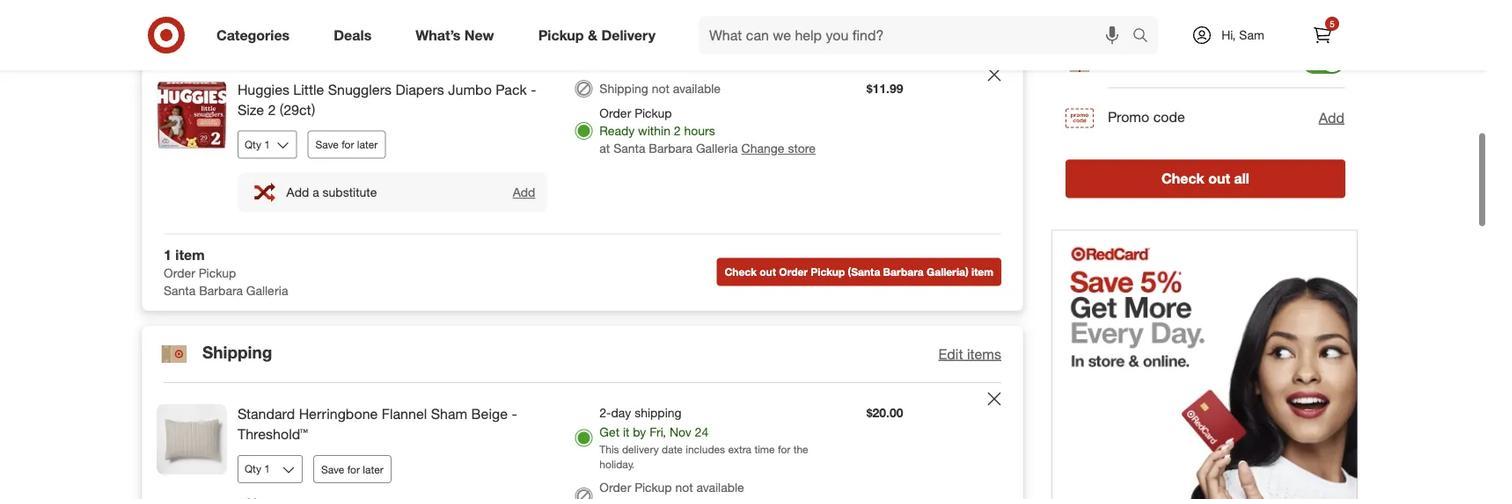 Task type: locate. For each thing, give the bounding box(es) containing it.
item inside check out order pickup (santa barbara galleria) item button
[[972, 266, 994, 279]]

2 right size
[[268, 101, 276, 119]]

0 vertical spatial -
[[531, 81, 536, 99]]

2-day shipping get it by fri, nov 24 this delivery date includes extra time for the holiday.
[[600, 406, 808, 472]]

save up add a substitute
[[315, 138, 339, 152]]

add a substitute
[[287, 185, 377, 200]]

1 vertical spatial for
[[778, 443, 791, 457]]

search
[[1125, 28, 1167, 45]]

2 horizontal spatial santa
[[614, 141, 645, 156]]

pack
[[496, 81, 527, 99]]

0 horizontal spatial add button
[[512, 184, 536, 201]]

0 vertical spatial for
[[342, 138, 354, 152]]

beige
[[471, 406, 508, 423]]

items
[[967, 346, 1002, 363]]

santa
[[254, 27, 286, 43], [614, 141, 645, 156], [164, 283, 196, 299]]

1 horizontal spatial at
[[600, 141, 610, 156]]

nov
[[670, 425, 691, 441]]

add for add button within the cart item ready to fulfill group
[[513, 185, 535, 200]]

1 horizontal spatial 1
[[202, 27, 209, 43]]

this
[[600, 443, 619, 457]]

galleria inside order pickup ready within 2 hours at santa barbara galleria change store
[[696, 141, 738, 156]]

0 horizontal spatial -
[[512, 406, 517, 423]]

1 horizontal spatial a
[[1138, 52, 1145, 69]]

add for add a gift message
[[1108, 52, 1134, 69]]

2
[[268, 101, 276, 119], [674, 123, 681, 139]]

save for later button up substitute
[[308, 131, 386, 159]]

1 vertical spatial 2
[[674, 123, 681, 139]]

1 vertical spatial cart item ready to fulfill group
[[143, 384, 1023, 500]]

barbara inside order pickup ready within 2 hours at santa barbara galleria change store
[[649, 141, 693, 156]]

1 cart item ready to fulfill group from the top
[[143, 59, 1023, 233]]

out
[[1208, 171, 1230, 188], [760, 266, 776, 279]]

santa inside 1 item order pickup santa barbara galleria
[[164, 283, 196, 299]]

for left the at bottom right
[[778, 443, 791, 457]]

- inside standard herringbone flannel sham beige - threshold™
[[512, 406, 517, 423]]

None radio
[[575, 430, 593, 448]]

at up huggies at the top left of page
[[240, 27, 251, 43]]

save
[[315, 138, 339, 152], [321, 463, 344, 476]]

search button
[[1125, 16, 1167, 58]]

1 horizontal spatial add button
[[1318, 107, 1346, 129]]

time
[[755, 443, 775, 457]]

later
[[357, 138, 378, 152], [363, 463, 384, 476]]

add for the topmost add button
[[1319, 109, 1345, 126]]

what's new
[[416, 26, 494, 44]]

new
[[465, 26, 494, 44]]

2 vertical spatial galleria
[[246, 283, 288, 299]]

galleria
[[337, 27, 378, 43], [696, 141, 738, 156], [246, 283, 288, 299]]

1 horizontal spatial -
[[531, 81, 536, 99]]

1 horizontal spatial item
[[213, 27, 237, 43]]

2 cart item ready to fulfill group from the top
[[143, 384, 1023, 500]]

1 inside 1 item order pickup santa barbara galleria
[[164, 246, 172, 263]]

0 vertical spatial item
[[213, 27, 237, 43]]

2 left the hours
[[674, 123, 681, 139]]

promo code
[[1108, 109, 1185, 126]]

1 vertical spatial -
[[512, 406, 517, 423]]

later down huggies little snugglers diapers jumbo pack - size 2 (29ct)
[[357, 138, 378, 152]]

pickup inside button
[[811, 266, 845, 279]]

target redcard save 5% get more every day. in store & online. apply now for a credit or debit redcard. *some restrictions apply. image
[[1052, 230, 1358, 500]]

0 vertical spatial save
[[315, 138, 339, 152]]

gift
[[1149, 52, 1169, 69]]

includes
[[686, 443, 725, 457]]

for
[[342, 138, 354, 152], [778, 443, 791, 457], [347, 463, 360, 476]]

1 vertical spatial shipping
[[202, 343, 272, 363]]

available down includes
[[697, 481, 744, 496]]

2 vertical spatial santa
[[164, 283, 196, 299]]

at
[[240, 27, 251, 43], [600, 141, 610, 156]]

1 horizontal spatial galleria
[[337, 27, 378, 43]]

add button
[[1318, 107, 1346, 129], [512, 184, 536, 201]]

1 vertical spatial save for later
[[321, 463, 384, 476]]

0 vertical spatial save for later button
[[308, 131, 386, 159]]

not
[[652, 81, 670, 96], [675, 481, 693, 496]]

save down herringbone
[[321, 463, 344, 476]]

hi, sam
[[1222, 27, 1265, 43]]

out inside check out all "button"
[[1208, 171, 1230, 188]]

a inside group
[[313, 185, 319, 200]]

0 vertical spatial cart item ready to fulfill group
[[143, 59, 1023, 233]]

add
[[1108, 52, 1134, 69], [1319, 109, 1345, 126], [287, 185, 309, 200], [513, 185, 535, 200]]

size
[[238, 101, 264, 119]]

2 vertical spatial for
[[347, 463, 360, 476]]

shipping up ready
[[600, 81, 648, 96]]

0 vertical spatial save for later
[[315, 138, 378, 152]]

check out all
[[1162, 171, 1250, 188]]

None radio
[[575, 80, 593, 98]]

-
[[531, 81, 536, 99], [512, 406, 517, 423]]

1 vertical spatial out
[[760, 266, 776, 279]]

1 vertical spatial later
[[363, 463, 384, 476]]

2 horizontal spatial galleria
[[696, 141, 738, 156]]

0 vertical spatial later
[[357, 138, 378, 152]]

0 horizontal spatial out
[[760, 266, 776, 279]]

5
[[1330, 18, 1335, 29]]

1 vertical spatial galleria
[[696, 141, 738, 156]]

1 horizontal spatial 2
[[674, 123, 681, 139]]

order inside button
[[779, 266, 808, 279]]

item for 1 item order pickup santa barbara galleria
[[175, 246, 205, 263]]

for up substitute
[[342, 138, 354, 152]]

0 horizontal spatial check
[[725, 266, 757, 279]]

1 horizontal spatial santa
[[254, 27, 286, 43]]

pickup inside 1 item order pickup santa barbara galleria
[[199, 266, 236, 281]]

0 horizontal spatial 2
[[268, 101, 276, 119]]

deals link
[[319, 16, 394, 55]]

0 horizontal spatial at
[[240, 27, 251, 43]]

1 vertical spatial a
[[313, 185, 319, 200]]

1 horizontal spatial check
[[1162, 171, 1205, 188]]

later down standard herringbone flannel sham beige - threshold™
[[363, 463, 384, 476]]

0 vertical spatial 1
[[202, 27, 209, 43]]

1 horizontal spatial out
[[1208, 171, 1230, 188]]

5 link
[[1303, 16, 1342, 55]]

0 horizontal spatial santa
[[164, 283, 196, 299]]

pickup & delivery
[[538, 26, 656, 44]]

$11.99
[[867, 81, 903, 96]]

1 vertical spatial check
[[725, 266, 757, 279]]

- right pack
[[531, 81, 536, 99]]

0 vertical spatial out
[[1208, 171, 1230, 188]]

0 vertical spatial a
[[1138, 52, 1145, 69]]

0 horizontal spatial item
[[175, 246, 205, 263]]

later for flannel
[[363, 463, 384, 476]]

1 horizontal spatial shipping
[[600, 81, 648, 96]]

check inside "button"
[[1162, 171, 1205, 188]]

2 vertical spatial item
[[972, 266, 994, 279]]

what's new link
[[401, 16, 516, 55]]

1
[[202, 27, 209, 43], [164, 246, 172, 263]]

barbara
[[289, 27, 333, 43], [649, 141, 693, 156], [883, 266, 924, 279], [199, 283, 243, 299]]

for down standard herringbone flannel sham beige - threshold™
[[347, 463, 360, 476]]

with $35 orders* (exclusions apply)
[[1108, 5, 1300, 20]]

orders*
[[1159, 5, 1199, 20]]

0 vertical spatial shipping
[[600, 81, 648, 96]]

hours
[[684, 123, 715, 139]]

save for later button
[[308, 131, 386, 159], [313, 456, 391, 484]]

shipping inside the cart item ready to fulfill group
[[600, 81, 648, 96]]

1 for 1 item at santa barbara galleria
[[202, 27, 209, 43]]

save for later button down standard herringbone flannel sham beige - threshold™
[[313, 456, 391, 484]]

available up the hours
[[673, 81, 721, 96]]

later for snugglers
[[357, 138, 378, 152]]

1 vertical spatial save for later button
[[313, 456, 391, 484]]

cart item ready to fulfill group
[[143, 59, 1023, 233], [143, 384, 1023, 500]]

standard herringbone flannel sham beige - threshold&#8482; image
[[157, 405, 227, 475]]

0 horizontal spatial 1
[[164, 246, 172, 263]]

a
[[1138, 52, 1145, 69], [313, 185, 319, 200]]

2 horizontal spatial item
[[972, 266, 994, 279]]

santa inside order pickup ready within 2 hours at santa barbara galleria change store
[[614, 141, 645, 156]]

1 vertical spatial save
[[321, 463, 344, 476]]

0 vertical spatial check
[[1162, 171, 1205, 188]]

not up within
[[652, 81, 670, 96]]

2 inside order pickup ready within 2 hours at santa barbara galleria change store
[[674, 123, 681, 139]]

for for huggies little snugglers diapers jumbo pack - size 2 (29ct)
[[342, 138, 354, 152]]

check inside button
[[725, 266, 757, 279]]

1 for 1 item order pickup santa barbara galleria
[[164, 246, 172, 263]]

shipping up standard
[[202, 343, 272, 363]]

ready
[[600, 123, 635, 139]]

Store pickup radio
[[575, 122, 593, 140]]

1 vertical spatial not
[[675, 481, 693, 496]]

1 vertical spatial santa
[[614, 141, 645, 156]]

at inside order pickup ready within 2 hours at santa barbara galleria change store
[[600, 141, 610, 156]]

1 vertical spatial item
[[175, 246, 205, 263]]

substitute
[[323, 185, 377, 200]]

0 horizontal spatial galleria
[[246, 283, 288, 299]]

at down ready
[[600, 141, 610, 156]]

shipping
[[600, 81, 648, 96], [202, 343, 272, 363]]

order
[[600, 106, 631, 121], [164, 266, 195, 281], [779, 266, 808, 279], [600, 481, 631, 496]]

out inside check out order pickup (santa barbara galleria) item button
[[760, 266, 776, 279]]

available
[[673, 81, 721, 96], [697, 481, 744, 496]]

shipping for shipping
[[202, 343, 272, 363]]

check for check out all
[[1162, 171, 1205, 188]]

0 horizontal spatial shipping
[[202, 343, 272, 363]]

0 horizontal spatial a
[[313, 185, 319, 200]]

shipping for shipping not available
[[600, 81, 648, 96]]

1 horizontal spatial not
[[675, 481, 693, 496]]

0 vertical spatial galleria
[[337, 27, 378, 43]]

a left substitute
[[313, 185, 319, 200]]

save for later up substitute
[[315, 138, 378, 152]]

standard herringbone flannel sham beige - threshold™
[[238, 406, 517, 444]]

1 vertical spatial at
[[600, 141, 610, 156]]

get
[[600, 425, 620, 441]]

sham
[[431, 406, 467, 423]]

change store button
[[742, 140, 816, 157]]

save for later down standard herringbone flannel sham beige - threshold™
[[321, 463, 384, 476]]

add button inside the cart item ready to fulfill group
[[512, 184, 536, 201]]

sam
[[1239, 27, 1265, 43]]

hi,
[[1222, 27, 1236, 43]]

the
[[793, 443, 808, 457]]

a left "gift"
[[1138, 52, 1145, 69]]

check out all button
[[1066, 160, 1346, 199]]

- right beige at the left bottom of page
[[512, 406, 517, 423]]

none radio inside the cart item ready to fulfill group
[[575, 430, 593, 448]]

item inside 1 item order pickup santa barbara galleria
[[175, 246, 205, 263]]

save for later
[[315, 138, 378, 152], [321, 463, 384, 476]]

1 vertical spatial 1
[[164, 246, 172, 263]]

1 vertical spatial add button
[[512, 184, 536, 201]]

0 vertical spatial 2
[[268, 101, 276, 119]]

save for later for little
[[315, 138, 378, 152]]

not down date
[[675, 481, 693, 496]]

(exclusions
[[1202, 5, 1264, 20]]

0 horizontal spatial not
[[652, 81, 670, 96]]

check
[[1162, 171, 1205, 188], [725, 266, 757, 279]]

1 vertical spatial available
[[697, 481, 744, 496]]



Task type: describe. For each thing, give the bounding box(es) containing it.
2 inside huggies little snugglers diapers jumbo pack - size 2 (29ct)
[[268, 101, 276, 119]]

delivery
[[601, 26, 656, 44]]

order pickup ready within 2 hours at santa barbara galleria change store
[[600, 106, 816, 156]]

for for standard herringbone flannel sham beige - threshold™
[[347, 463, 360, 476]]

edit items button
[[939, 345, 1002, 365]]

cart item ready to fulfill group containing standard herringbone flannel sham beige - threshold™
[[143, 384, 1023, 500]]

fri,
[[650, 425, 666, 441]]

categories link
[[202, 16, 312, 55]]

it
[[623, 425, 630, 441]]

code
[[1153, 109, 1185, 126]]

What can we help you find? suggestions appear below search field
[[699, 16, 1137, 55]]

huggies little snugglers diapers jumbo pack - size 2 (29ct) link
[[238, 80, 547, 120]]

snugglers
[[328, 81, 392, 99]]

delivery
[[622, 443, 659, 457]]

- inside huggies little snugglers diapers jumbo pack - size 2 (29ct)
[[531, 81, 536, 99]]

all
[[1234, 171, 1250, 188]]

diapers
[[396, 81, 444, 99]]

promo
[[1108, 109, 1150, 126]]

save for herringbone
[[321, 463, 344, 476]]

barbara inside button
[[883, 266, 924, 279]]

0 vertical spatial santa
[[254, 27, 286, 43]]

with
[[1108, 5, 1133, 20]]

out for all
[[1208, 171, 1230, 188]]

day
[[611, 406, 631, 421]]

(29ct)
[[280, 101, 315, 119]]

1 item at santa barbara galleria
[[202, 27, 378, 43]]

(santa
[[848, 266, 880, 279]]

24
[[695, 425, 709, 441]]

deals
[[334, 26, 372, 44]]

order inside 1 item order pickup santa barbara galleria
[[164, 266, 195, 281]]

pickup & delivery link
[[523, 16, 678, 55]]

add a gift message
[[1108, 52, 1231, 69]]

flannel
[[382, 406, 427, 423]]

jumbo
[[448, 81, 492, 99]]

0 vertical spatial at
[[240, 27, 251, 43]]

galleria)
[[927, 266, 969, 279]]

for inside 2-day shipping get it by fri, nov 24 this delivery date includes extra time for the holiday.
[[778, 443, 791, 457]]

cart item ready to fulfill group containing huggies little snugglers diapers jumbo pack - size 2 (29ct)
[[143, 59, 1023, 233]]

0 vertical spatial not
[[652, 81, 670, 96]]

save for later for herringbone
[[321, 463, 384, 476]]

huggies little snugglers diapers jumbo pack - size 2 (29ct)
[[238, 81, 536, 119]]

shipping
[[635, 406, 682, 421]]

edit items
[[939, 346, 1002, 363]]

check for check out order pickup (santa barbara galleria) item
[[725, 266, 757, 279]]

a for substitute
[[313, 185, 319, 200]]

save for later button for little
[[308, 131, 386, 159]]

holiday.
[[600, 459, 635, 472]]

add for add a substitute
[[287, 185, 309, 200]]

apply)
[[1267, 5, 1300, 20]]

date
[[662, 443, 683, 457]]

standard herringbone flannel sham beige - threshold™ link
[[238, 405, 547, 445]]

save for little
[[315, 138, 339, 152]]

threshold™
[[238, 426, 308, 444]]

pickup inside order pickup ready within 2 hours at santa barbara galleria change store
[[635, 106, 672, 121]]

order inside order pickup ready within 2 hours at santa barbara galleria change store
[[600, 106, 631, 121]]

2-
[[600, 406, 611, 421]]

standard
[[238, 406, 295, 423]]

what's
[[416, 26, 461, 44]]

shipping not available
[[600, 81, 721, 96]]

extra
[[728, 443, 752, 457]]

out for order
[[760, 266, 776, 279]]

within
[[638, 123, 671, 139]]

a for gift
[[1138, 52, 1145, 69]]

order pickup not available
[[600, 481, 744, 496]]

herringbone
[[299, 406, 378, 423]]

not available radio
[[575, 489, 593, 500]]

edit
[[939, 346, 963, 363]]

check out order pickup (santa barbara galleria) item
[[725, 266, 994, 279]]

huggies little snugglers diapers jumbo pack - size 2 (29ct) image
[[157, 80, 227, 150]]

categories
[[216, 26, 290, 44]]

0 vertical spatial add button
[[1318, 107, 1346, 129]]

change
[[742, 141, 785, 156]]

0 vertical spatial available
[[673, 81, 721, 96]]

message
[[1173, 52, 1231, 69]]

$35
[[1136, 5, 1156, 20]]

galleria inside 1 item order pickup santa barbara galleria
[[246, 283, 288, 299]]

check out order pickup (santa barbara galleria) item button
[[717, 258, 1002, 287]]

barbara inside 1 item order pickup santa barbara galleria
[[199, 283, 243, 299]]

little
[[293, 81, 324, 99]]

store
[[788, 141, 816, 156]]

by
[[633, 425, 646, 441]]

&
[[588, 26, 598, 44]]

item for 1 item at santa barbara galleria
[[213, 27, 237, 43]]

huggies
[[238, 81, 289, 99]]

$20.00
[[867, 406, 903, 421]]

1 item order pickup santa barbara galleria
[[164, 246, 288, 299]]

save for later button for herringbone
[[313, 456, 391, 484]]



Task type: vqa. For each thing, say whether or not it's contained in the screenshot.
Huggies
yes



